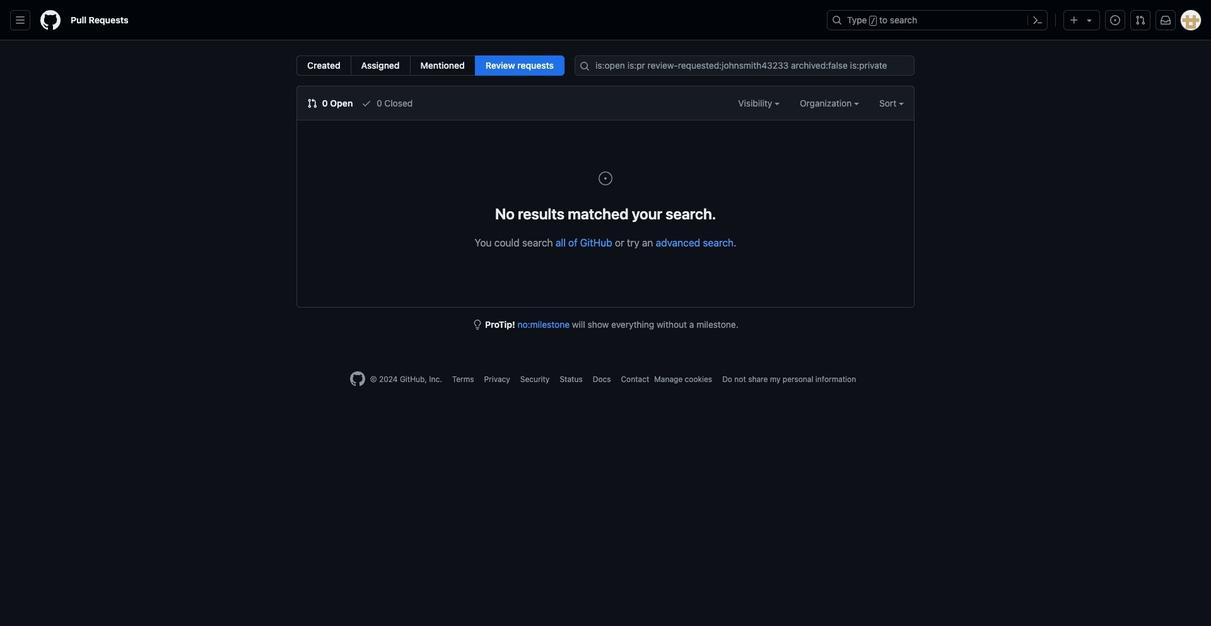 Task type: vqa. For each thing, say whether or not it's contained in the screenshot.
issue opened icon on the top of page
yes



Task type: locate. For each thing, give the bounding box(es) containing it.
pull requests element
[[297, 56, 565, 76]]

0 horizontal spatial homepage image
[[40, 10, 61, 30]]

1 vertical spatial homepage image
[[350, 372, 365, 387]]

git pull request image
[[1136, 15, 1146, 25]]

search image
[[580, 61, 590, 71]]

homepage image
[[40, 10, 61, 30], [350, 372, 365, 387]]

1 horizontal spatial homepage image
[[350, 372, 365, 387]]

check image
[[362, 98, 372, 109]]

triangle down image
[[1085, 15, 1095, 25]]

git pull request image
[[307, 98, 317, 109]]

Search all issues text field
[[575, 56, 915, 76]]



Task type: describe. For each thing, give the bounding box(es) containing it.
issue opened image
[[598, 171, 613, 186]]

light bulb image
[[473, 320, 483, 330]]

Issues search field
[[575, 56, 915, 76]]

command palette image
[[1033, 15, 1043, 25]]

issue opened image
[[1110, 15, 1121, 25]]

0 vertical spatial homepage image
[[40, 10, 61, 30]]

inbox image
[[1161, 15, 1171, 25]]



